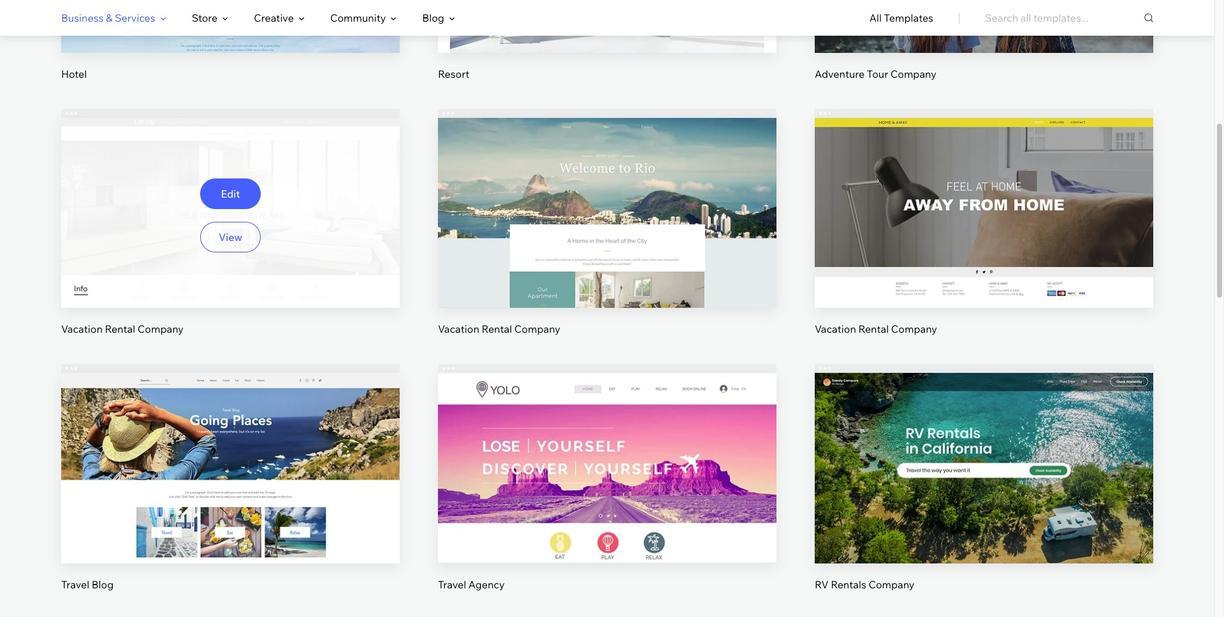 Task type: locate. For each thing, give the bounding box(es) containing it.
view for travel & tourism website templates - rv rentals company image
[[972, 486, 996, 499]]

travel & tourism website templates - vacation rental company image
[[61, 118, 400, 308], [438, 118, 777, 308], [815, 118, 1153, 308]]

vacation rental company for 1st vacation rental company group from the right
[[815, 323, 937, 336]]

None search field
[[985, 0, 1153, 36]]

0 horizontal spatial blog
[[92, 578, 114, 591]]

resort group
[[438, 0, 777, 81]]

1 horizontal spatial blog
[[422, 11, 444, 24]]

3 vacation rental company from the left
[[815, 323, 937, 336]]

travel
[[61, 578, 89, 591], [438, 578, 466, 591]]

edit
[[221, 187, 240, 200], [598, 187, 617, 200], [974, 187, 994, 200], [221, 443, 240, 456], [598, 443, 617, 456], [974, 443, 994, 456]]

rental for 3rd travel & tourism website templates - vacation rental company image from the right
[[105, 323, 135, 336]]

0 horizontal spatial rental
[[105, 323, 135, 336]]

edit button inside the rv rentals company group
[[954, 434, 1014, 465]]

0 horizontal spatial travel
[[61, 578, 89, 591]]

travel agency
[[438, 578, 505, 591]]

1 horizontal spatial vacation
[[438, 323, 479, 336]]

1 vertical spatial blog
[[92, 578, 114, 591]]

view inside the rv rentals company group
[[972, 486, 996, 499]]

travel inside travel blog group
[[61, 578, 89, 591]]

edit for 1st travel & tourism website templates - vacation rental company image from right
[[974, 187, 994, 200]]

vacation rental company group
[[61, 109, 400, 336], [438, 109, 777, 336], [815, 109, 1153, 336]]

1 horizontal spatial travel & tourism website templates - vacation rental company image
[[438, 118, 777, 308]]

vacation rental company for 1st vacation rental company group from left
[[61, 323, 184, 336]]

travel blog group
[[61, 364, 400, 592]]

edit inside the rv rentals company group
[[974, 443, 994, 456]]

1 horizontal spatial travel
[[438, 578, 466, 591]]

1 horizontal spatial vacation rental company
[[438, 323, 560, 336]]

blog
[[422, 11, 444, 24], [92, 578, 114, 591]]

3 vacation from the left
[[815, 323, 856, 336]]

view button inside travel agency group
[[577, 477, 638, 508]]

1 horizontal spatial vacation rental company group
[[438, 109, 777, 336]]

1 horizontal spatial rental
[[482, 323, 512, 336]]

2 horizontal spatial rental
[[858, 323, 889, 336]]

rental for 1st travel & tourism website templates - vacation rental company image from right
[[858, 323, 889, 336]]

1 vacation rental company from the left
[[61, 323, 184, 336]]

blog inside the categories by subject element
[[422, 11, 444, 24]]

view inside travel blog group
[[219, 486, 242, 499]]

vacation rental company
[[61, 323, 184, 336], [438, 323, 560, 336], [815, 323, 937, 336]]

1 travel from the left
[[61, 578, 89, 591]]

2 rental from the left
[[482, 323, 512, 336]]

0 vertical spatial blog
[[422, 11, 444, 24]]

all
[[869, 11, 882, 24]]

1 vacation from the left
[[61, 323, 103, 336]]

company inside group
[[869, 578, 915, 591]]

edit button inside travel blog group
[[200, 434, 261, 465]]

edit button for 1st travel & tourism website templates - vacation rental company image from right
[[954, 179, 1014, 209]]

1 travel & tourism website templates - vacation rental company image from the left
[[61, 118, 400, 308]]

categories by subject element
[[61, 1, 455, 35]]

1 vacation rental company group from the left
[[61, 109, 400, 336]]

edit button for travel & tourism website templates - travel agency image at the bottom
[[577, 434, 638, 465]]

view button inside the rv rentals company group
[[954, 477, 1014, 508]]

2 travel from the left
[[438, 578, 466, 591]]

0 horizontal spatial vacation
[[61, 323, 103, 336]]

3 rental from the left
[[858, 323, 889, 336]]

vacation for 1st vacation rental company group from the right
[[815, 323, 856, 336]]

2 vacation from the left
[[438, 323, 479, 336]]

edit button for travel & tourism website templates - travel blog image
[[200, 434, 261, 465]]

edit button inside travel agency group
[[577, 434, 638, 465]]

rv rentals company
[[815, 578, 915, 591]]

view
[[219, 231, 242, 244], [595, 231, 619, 244], [972, 231, 996, 244], [219, 486, 242, 499], [595, 486, 619, 499], [972, 486, 996, 499]]

3 vacation rental company group from the left
[[815, 109, 1153, 336]]

all templates link
[[869, 1, 933, 35]]

travel inside travel agency group
[[438, 578, 466, 591]]

vacation
[[61, 323, 103, 336], [438, 323, 479, 336], [815, 323, 856, 336]]

view inside travel agency group
[[595, 486, 619, 499]]

0 horizontal spatial vacation rental company
[[61, 323, 184, 336]]

vacation rental company for second vacation rental company group
[[438, 323, 560, 336]]

travel & tourism website templates - adventure tour company image
[[815, 0, 1153, 53]]

resort
[[438, 67, 469, 80]]

2 vacation rental company from the left
[[438, 323, 560, 336]]

business
[[61, 11, 104, 24]]

2 horizontal spatial vacation rental company group
[[815, 109, 1153, 336]]

info
[[74, 284, 88, 294]]

2 horizontal spatial travel & tourism website templates - vacation rental company image
[[815, 118, 1153, 308]]

view button for 1st travel & tourism website templates - vacation rental company image from right
[[954, 222, 1014, 252]]

view button inside travel blog group
[[200, 477, 261, 508]]

rv rentals company group
[[815, 364, 1153, 592]]

view for 1st travel & tourism website templates - vacation rental company image from right
[[972, 231, 996, 244]]

travel agency group
[[438, 364, 777, 592]]

company
[[891, 67, 936, 80], [138, 323, 184, 336], [514, 323, 560, 336], [891, 323, 937, 336], [869, 578, 915, 591]]

edit button
[[200, 179, 261, 209], [577, 179, 638, 209], [954, 179, 1014, 209], [200, 434, 261, 465], [577, 434, 638, 465], [954, 434, 1014, 465]]

0 horizontal spatial vacation rental company group
[[61, 109, 400, 336]]

rentals
[[831, 578, 866, 591]]

edit inside travel blog group
[[221, 443, 240, 456]]

2 travel & tourism website templates - vacation rental company image from the left
[[438, 118, 777, 308]]

edit inside travel agency group
[[598, 443, 617, 456]]

rental
[[105, 323, 135, 336], [482, 323, 512, 336], [858, 323, 889, 336]]

hotel
[[61, 67, 87, 80]]

1 rental from the left
[[105, 323, 135, 336]]

view for 2nd travel & tourism website templates - vacation rental company image from left
[[595, 231, 619, 244]]

travel for travel blog
[[61, 578, 89, 591]]

0 horizontal spatial travel & tourism website templates - vacation rental company image
[[61, 118, 400, 308]]

view button
[[200, 222, 261, 252], [577, 222, 638, 252], [954, 222, 1014, 252], [200, 477, 261, 508], [577, 477, 638, 508], [954, 477, 1014, 508]]

2 horizontal spatial vacation rental company
[[815, 323, 937, 336]]

2 horizontal spatial vacation
[[815, 323, 856, 336]]



Task type: describe. For each thing, give the bounding box(es) containing it.
travel for travel agency
[[438, 578, 466, 591]]

edit for travel & tourism website templates - rv rentals company image
[[974, 443, 994, 456]]

travel & tourism website templates - hotel image
[[61, 0, 400, 53]]

travel & tourism website templates - rv rentals company image
[[815, 373, 1153, 564]]

adventure tour company group
[[815, 0, 1153, 81]]

3 travel & tourism website templates - vacation rental company image from the left
[[815, 118, 1153, 308]]

rental for 2nd travel & tourism website templates - vacation rental company image from left
[[482, 323, 512, 336]]

view for travel & tourism website templates - travel blog image
[[219, 486, 242, 499]]

view button for travel & tourism website templates - travel blog image
[[200, 477, 261, 508]]

view button for 2nd travel & tourism website templates - vacation rental company image from left
[[577, 222, 638, 252]]

all templates
[[869, 11, 933, 24]]

business & services
[[61, 11, 155, 24]]

creative
[[254, 11, 294, 24]]

edit for travel & tourism website templates - travel agency image at the bottom
[[598, 443, 617, 456]]

templates
[[884, 11, 933, 24]]

vacation for second vacation rental company group
[[438, 323, 479, 336]]

travel & tourism website templates - resort image
[[438, 0, 777, 53]]

edit for travel & tourism website templates - travel blog image
[[221, 443, 240, 456]]

edit button for 2nd travel & tourism website templates - vacation rental company image from left
[[577, 179, 638, 209]]

rv
[[815, 578, 829, 591]]

adventure
[[815, 67, 865, 80]]

&
[[106, 11, 112, 24]]

hotel group
[[61, 0, 400, 81]]

vacation for 1st vacation rental company group from left
[[61, 323, 103, 336]]

edit button for travel & tourism website templates - rv rentals company image
[[954, 434, 1014, 465]]

view button for travel & tourism website templates - rv rentals company image
[[954, 477, 1014, 508]]

community
[[330, 11, 386, 24]]

travel blog
[[61, 578, 114, 591]]

view for travel & tourism website templates - travel agency image at the bottom
[[595, 486, 619, 499]]

view button for travel & tourism website templates - travel agency image at the bottom
[[577, 477, 638, 508]]

store
[[192, 11, 218, 24]]

company inside "group"
[[891, 67, 936, 80]]

info button
[[74, 283, 88, 295]]

tour
[[867, 67, 888, 80]]

Search search field
[[985, 0, 1153, 36]]

blog inside group
[[92, 578, 114, 591]]

edit for 2nd travel & tourism website templates - vacation rental company image from left
[[598, 187, 617, 200]]

agency
[[468, 578, 505, 591]]

travel & tourism website templates - travel agency image
[[438, 373, 777, 564]]

2 vacation rental company group from the left
[[438, 109, 777, 336]]

categories. use the left and right arrow keys to navigate the menu element
[[0, 0, 1215, 36]]

adventure tour company
[[815, 67, 936, 80]]

services
[[115, 11, 155, 24]]

travel & tourism website templates - travel blog image
[[61, 373, 400, 564]]



Task type: vqa. For each thing, say whether or not it's contained in the screenshot.
search search field
yes



